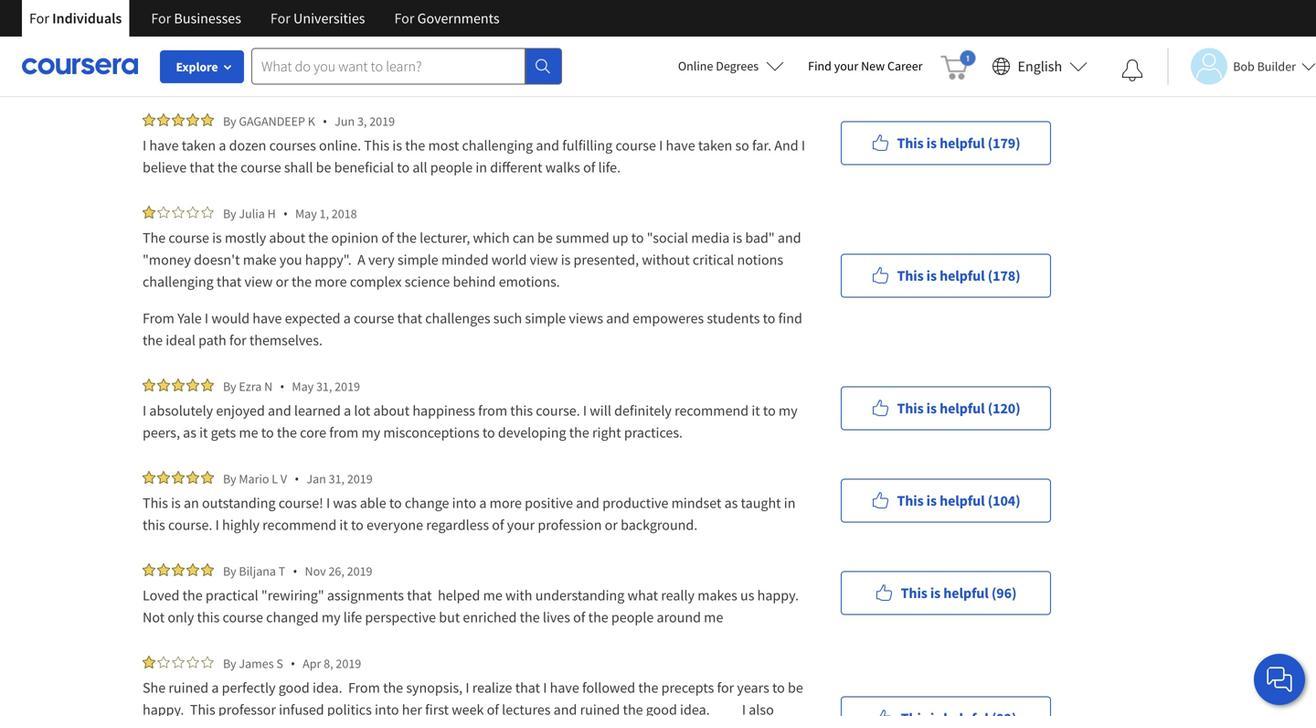 Task type: describe. For each thing, give the bounding box(es) containing it.
0 vertical spatial from
[[478, 401, 508, 420]]

this for this is an outstanding course! i was able to change into a more positive and productive mindset as taught in this course. i highly recommend it to everyone regardless of your profession or background.
[[143, 494, 168, 512]]

is inside this is helpful (178) button
[[927, 267, 937, 285]]

by james s • apr 8, 2019
[[223, 655, 361, 672]]

0 vertical spatial good
[[279, 679, 310, 697]]

is up doesn't
[[212, 229, 222, 247]]

by ezra n • may 31, 2019
[[223, 378, 360, 395]]

i left will
[[583, 401, 587, 420]]

by mario l v • jan 31, 2019
[[223, 470, 373, 487]]

an
[[184, 494, 199, 512]]

find your new career link
[[799, 55, 932, 78]]

of inside she ruined a perfectly good idea.  from the synopsis, i realize that i have followed the precepts for years to be happy.  this professor infused politics into her first week of lectures and ruined the good idea.           i als
[[487, 700, 499, 716]]

my inside loved the practical "rewiring" assignments that  helped me with understanding what really makes us happy. not only this course changed my life perspective but enriched the lives of the people around me
[[322, 608, 341, 626]]

for for individuals
[[29, 9, 49, 27]]

and inside this is an outstanding course! i was able to change into a more positive and productive mindset as taught in this course. i highly recommend it to everyone regardless of your profession or background.
[[576, 494, 600, 512]]

• right h
[[283, 205, 288, 222]]

course!
[[279, 494, 324, 512]]

as inside this is an outstanding course! i was able to change into a more positive and productive mindset as taught in this course. i highly recommend it to everyone regardless of your profession or background.
[[725, 494, 738, 512]]

the up her
[[383, 679, 403, 697]]

will
[[590, 401, 612, 420]]

challenges
[[425, 309, 491, 327]]

happy".
[[305, 251, 352, 269]]

assignments
[[327, 586, 404, 604]]

star image left james
[[201, 656, 214, 668]]

bad"
[[746, 229, 775, 247]]

in inside this is an outstanding course! i was able to change into a more positive and productive mindset as taught in this course. i highly recommend it to everyone regardless of your profession or background.
[[784, 494, 796, 512]]

the left lecturer,
[[397, 229, 417, 247]]

expected
[[285, 309, 341, 327]]

background.
[[621, 516, 698, 534]]

is down summed
[[561, 251, 571, 269]]

the down followed
[[623, 700, 643, 716]]

0 vertical spatial my
[[779, 401, 798, 420]]

for for universities
[[271, 9, 291, 27]]

2018
[[332, 205, 357, 222]]

this inside she ruined a perfectly good idea.  from the synopsis, i realize that i have followed the precepts for years to be happy.  this professor infused politics into her first week of lectures and ruined the good idea.           i als
[[190, 700, 216, 716]]

find your new career
[[809, 58, 923, 74]]

1 horizontal spatial good
[[646, 700, 677, 716]]

your inside this is an outstanding course! i was able to change into a more positive and productive mindset as taught in this course. i highly recommend it to everyone regardless of your profession or background.
[[507, 516, 535, 534]]

able
[[360, 494, 386, 512]]

far.
[[753, 136, 772, 155]]

emotions.
[[499, 273, 560, 291]]

i down years
[[742, 700, 746, 716]]

different
[[490, 158, 543, 176]]

jan
[[307, 470, 326, 487]]

you
[[280, 251, 302, 269]]

this for this is helpful (179)
[[897, 134, 924, 152]]

(120)
[[988, 399, 1021, 417]]

the left right
[[569, 423, 590, 442]]

with
[[506, 586, 533, 604]]

2019 inside by mario l v • jan 31, 2019
[[347, 470, 373, 487]]

online degrees
[[678, 58, 759, 74]]

1,
[[320, 205, 329, 222]]

this is an outstanding course! i was able to change into a more positive and productive mindset as taught in this course. i highly recommend it to everyone regardless of your profession or background.
[[143, 494, 799, 534]]

star image down believe
[[172, 206, 185, 219]]

3,
[[358, 113, 367, 129]]

can
[[513, 229, 535, 247]]

james
[[239, 655, 274, 672]]

0 horizontal spatial view
[[245, 273, 273, 291]]

behind
[[453, 273, 496, 291]]

course inside from yale i would have expected a course that challenges such simple views and empoweres students to find the ideal path for themselves.
[[354, 309, 395, 327]]

• for good
[[291, 655, 295, 672]]

summed
[[556, 229, 610, 247]]

"rewiring"
[[261, 586, 324, 604]]

by for practical
[[223, 563, 236, 579]]

i left the was
[[326, 494, 330, 512]]

about inside the course is mostly about the opinion of the lecturer, which can be summed up to "social media is bad" and "money doesn't make you happy".  a very simple minded world view is presented, without critical notions challenging that view or the more complex science behind emotions.
[[269, 229, 306, 247]]

shopping cart: 1 item image
[[941, 50, 976, 80]]

course inside the course is mostly about the opinion of the lecturer, which can be summed up to "social media is bad" and "money doesn't make you happy".  a very simple minded world view is presented, without critical notions challenging that view or the more complex science behind emotions.
[[169, 229, 209, 247]]

path
[[199, 331, 227, 349]]

beneficial
[[334, 158, 394, 176]]

the inside from yale i would have expected a course that challenges such simple views and empoweres students to find the ideal path for themselves.
[[143, 331, 163, 349]]

most
[[428, 136, 459, 155]]

about inside i absolutely enjoyed and learned a lot about happiness from this course. i will definitely recommend it to my peers, as it gets me to the core from my misconceptions to developing the right practices.
[[374, 401, 410, 420]]

this for this is helpful (178)
[[897, 267, 924, 285]]

online
[[678, 58, 714, 74]]

lot
[[354, 401, 371, 420]]

2019 for helped
[[347, 563, 373, 579]]

english
[[1018, 57, 1063, 75]]

(104)
[[988, 492, 1021, 510]]

be inside 'i have taken a dozen courses online. this is the most challenging and fulfilling course i have taken so far. and i believe that the course shall be beneficial to all people in different walks of life.'
[[316, 158, 331, 176]]

course up life.
[[616, 136, 657, 155]]

this inside i absolutely enjoyed and learned a lot about happiness from this course. i will definitely recommend it to my peers, as it gets me to the core from my misconceptions to developing the right practices.
[[511, 401, 533, 420]]

the up happy".
[[308, 229, 329, 247]]

this is helpful (179) button
[[841, 121, 1052, 165]]

a inside from yale i would have expected a course that challenges such simple views and empoweres students to find the ideal path for themselves.
[[344, 309, 351, 327]]

that inside the course is mostly about the opinion of the lecturer, which can be summed up to "social media is bad" and "money doesn't make you happy".  a very simple minded world view is presented, without critical notions challenging that view or the more complex science behind emotions.
[[217, 273, 242, 291]]

ideal
[[166, 331, 196, 349]]

i up week
[[466, 679, 470, 697]]

complex
[[350, 273, 402, 291]]

peers,
[[143, 423, 180, 442]]

very
[[369, 251, 395, 269]]

the down dozen at the top left of page
[[218, 158, 238, 176]]

1 vertical spatial my
[[362, 423, 381, 442]]

2 horizontal spatial it
[[752, 401, 761, 420]]

me inside i absolutely enjoyed and learned a lot about happiness from this course. i will definitely recommend it to my peers, as it gets me to the core from my misconceptions to developing the right practices.
[[239, 423, 258, 442]]

helpful for (104)
[[940, 492, 985, 510]]

1 vertical spatial me
[[483, 586, 503, 604]]

individuals
[[52, 9, 122, 27]]

course inside loved the practical "rewiring" assignments that  helped me with understanding what really makes us happy. not only this course changed my life perspective but enriched the lives of the people around me
[[223, 608, 263, 626]]

opinion
[[332, 229, 379, 247]]

i up believe
[[143, 136, 147, 155]]

1 taken from the left
[[182, 136, 216, 155]]

the down 'you'
[[292, 273, 312, 291]]

the up all
[[405, 136, 426, 155]]

the
[[143, 229, 166, 247]]

people inside 'i have taken a dozen courses online. this is the most challenging and fulfilling course i have taken so far. and i believe that the course shall be beneficial to all people in different walks of life.'
[[431, 158, 473, 176]]

2 taken from the left
[[698, 136, 733, 155]]

by for taken
[[223, 113, 236, 129]]

new
[[861, 58, 885, 74]]

• for dozen
[[323, 112, 328, 130]]

what
[[628, 586, 658, 604]]

star image up the
[[157, 206, 170, 219]]

notions
[[737, 251, 784, 269]]

us
[[741, 586, 755, 604]]

gagandeep
[[239, 113, 305, 129]]

for individuals
[[29, 9, 122, 27]]

to inside the course is mostly about the opinion of the lecturer, which can be summed up to "social media is bad" and "money doesn't make you happy".  a very simple minded world view is presented, without critical notions challenging that view or the more complex science behind emotions.
[[632, 229, 644, 247]]

to inside from yale i would have expected a course that challenges such simple views and empoweres students to find the ideal path for themselves.
[[763, 309, 776, 327]]

i left highly
[[215, 516, 219, 534]]

h
[[268, 205, 276, 222]]

practices.
[[624, 423, 683, 442]]

lecturer,
[[420, 229, 470, 247]]

0 horizontal spatial idea.
[[313, 679, 343, 697]]

that inside 'i have taken a dozen courses online. this is the most challenging and fulfilling course i have taken so far. and i believe that the course shall be beneficial to all people in different walks of life.'
[[190, 158, 215, 176]]

be inside she ruined a perfectly good idea.  from the synopsis, i realize that i have followed the precepts for years to be happy.  this professor infused politics into her first week of lectures and ruined the good idea.           i als
[[788, 679, 804, 697]]

into inside she ruined a perfectly good idea.  from the synopsis, i realize that i have followed the precepts for years to be happy.  this professor infused politics into her first week of lectures and ruined the good idea.           i als
[[375, 700, 399, 716]]

show notifications image
[[1122, 59, 1144, 81]]

she ruined a perfectly good idea.  from the synopsis, i realize that i have followed the precepts for years to be happy.  this professor infused politics into her first week of lectures and ruined the good idea.           i als
[[143, 679, 808, 716]]

0 horizontal spatial ruined
[[169, 679, 209, 697]]

positive
[[525, 494, 573, 512]]

your inside "link"
[[835, 58, 859, 74]]

have up believe
[[149, 136, 179, 155]]

banner navigation
[[15, 0, 515, 37]]

so
[[736, 136, 750, 155]]

profession
[[538, 516, 602, 534]]

and inside the course is mostly about the opinion of the lecturer, which can be summed up to "social media is bad" and "money doesn't make you happy".  a very simple minded world view is presented, without critical notions challenging that view or the more complex science behind emotions.
[[778, 229, 802, 247]]

by julia h • may 1, 2018
[[223, 205, 357, 222]]

• right v
[[295, 470, 299, 487]]

of inside 'i have taken a dozen courses online. this is the most challenging and fulfilling course i have taken so far. and i believe that the course shall be beneficial to all people in different walks of life.'
[[583, 158, 596, 176]]

bob builder button
[[1168, 48, 1317, 85]]

doesn't
[[194, 251, 240, 269]]

is inside 'i have taken a dozen courses online. this is the most challenging and fulfilling course i have taken so far. and i believe that the course shall be beneficial to all people in different walks of life.'
[[393, 136, 402, 155]]

i right fulfilling
[[659, 136, 663, 155]]

1 horizontal spatial idea.
[[680, 700, 710, 716]]

definitely
[[615, 401, 672, 420]]

taught
[[741, 494, 781, 512]]

developing
[[498, 423, 567, 442]]

helpful for (179)
[[940, 134, 985, 152]]

for for businesses
[[151, 9, 171, 27]]

happy. inside she ruined a perfectly good idea.  from the synopsis, i realize that i have followed the precepts for years to be happy.  this professor infused politics into her first week of lectures and ruined the good idea.           i als
[[143, 700, 184, 716]]

have inside she ruined a perfectly good idea.  from the synopsis, i realize that i have followed the precepts for years to be happy.  this professor infused politics into her first week of lectures and ruined the good idea.           i als
[[550, 679, 580, 697]]

realize
[[473, 679, 513, 697]]

a inside she ruined a perfectly good idea.  from the synopsis, i realize that i have followed the precepts for years to be happy.  this professor infused politics into her first week of lectures and ruined the good idea.           i als
[[212, 679, 219, 697]]

this is helpful (178) button
[[841, 254, 1052, 298]]

0 horizontal spatial from
[[329, 423, 359, 442]]

dozen
[[229, 136, 267, 155]]

online degrees button
[[664, 46, 799, 86]]

she
[[143, 679, 166, 697]]

• for learned
[[280, 378, 285, 395]]

for businesses
[[151, 9, 241, 27]]

apr
[[303, 655, 321, 672]]

and inside i absolutely enjoyed and learned a lot about happiness from this course. i will definitely recommend it to my peers, as it gets me to the core from my misconceptions to developing the right practices.
[[268, 401, 291, 420]]

all
[[413, 158, 428, 176]]

and inside 'i have taken a dozen courses online. this is the most challenging and fulfilling course i have taken so far. and i believe that the course shall be beneficial to all people in different walks of life.'
[[536, 136, 560, 155]]

but
[[439, 608, 460, 626]]

ezra
[[239, 378, 262, 395]]

by gagandeep k • jun 3, 2019
[[223, 112, 395, 130]]

find
[[779, 309, 803, 327]]

is inside this is helpful (120) button
[[927, 399, 937, 417]]

is inside the this is helpful (96) button
[[931, 584, 941, 602]]

career
[[888, 58, 923, 74]]

minded
[[442, 251, 489, 269]]

recommend inside i absolutely enjoyed and learned a lot about happiness from this course. i will definitely recommend it to my peers, as it gets me to the core from my misconceptions to developing the right practices.
[[675, 401, 749, 420]]

a inside this is an outstanding course! i was able to change into a more positive and productive mindset as taught in this course. i highly recommend it to everyone regardless of your profession or background.
[[480, 494, 487, 512]]



Task type: vqa. For each thing, say whether or not it's contained in the screenshot.


Task type: locate. For each thing, give the bounding box(es) containing it.
helpful for (96)
[[944, 584, 989, 602]]

1 vertical spatial as
[[725, 494, 738, 512]]

only
[[168, 608, 194, 626]]

0 vertical spatial for
[[229, 331, 247, 349]]

0 vertical spatial in
[[476, 158, 487, 176]]

life
[[344, 608, 362, 626]]

by left julia
[[223, 205, 236, 222]]

0 vertical spatial be
[[316, 158, 331, 176]]

a left dozen at the top left of page
[[219, 136, 226, 155]]

0 horizontal spatial about
[[269, 229, 306, 247]]

jean
[[143, 29, 172, 48]]

31, inside by ezra n • may 31, 2019
[[316, 378, 332, 395]]

0 vertical spatial idea.
[[313, 679, 343, 697]]

the left ideal
[[143, 331, 163, 349]]

31, inside by mario l v • jan 31, 2019
[[329, 470, 345, 487]]

1 horizontal spatial from
[[478, 401, 508, 420]]

me up enriched
[[483, 586, 503, 604]]

6 by from the top
[[223, 655, 236, 672]]

1 horizontal spatial your
[[835, 58, 859, 74]]

the
[[405, 136, 426, 155], [218, 158, 238, 176], [308, 229, 329, 247], [397, 229, 417, 247], [292, 273, 312, 291], [143, 331, 163, 349], [277, 423, 297, 442], [569, 423, 590, 442], [183, 586, 203, 604], [520, 608, 540, 626], [589, 608, 609, 626], [383, 679, 403, 697], [639, 679, 659, 697], [623, 700, 643, 716]]

is left (120) in the right of the page
[[927, 399, 937, 417]]

for
[[29, 9, 49, 27], [151, 9, 171, 27], [271, 9, 291, 27], [395, 9, 415, 27]]

0 horizontal spatial my
[[322, 608, 341, 626]]

the left core
[[277, 423, 297, 442]]

taken
[[182, 136, 216, 155], [698, 136, 733, 155]]

0 horizontal spatial happy.
[[143, 700, 184, 716]]

"social
[[647, 229, 689, 247]]

the up only
[[183, 586, 203, 604]]

this inside 'i have taken a dozen courses online. this is the most challenging and fulfilling course i have taken so far. and i believe that the course shall be beneficial to all people in different walks of life.'
[[364, 136, 390, 155]]

from inside she ruined a perfectly good idea.  from the synopsis, i realize that i have followed the precepts for years to be happy.  this professor infused politics into her first week of lectures and ruined the good idea.           i als
[[348, 679, 380, 697]]

1 horizontal spatial or
[[605, 516, 618, 534]]

presented,
[[574, 251, 639, 269]]

may up learned
[[292, 378, 314, 395]]

science
[[405, 273, 450, 291]]

0 vertical spatial people
[[431, 158, 473, 176]]

this is helpful (120) button
[[841, 386, 1052, 430]]

• right n
[[280, 378, 285, 395]]

politics
[[327, 700, 372, 716]]

course. up developing
[[536, 401, 580, 420]]

0 vertical spatial from
[[143, 309, 175, 327]]

2019 for online.
[[370, 113, 395, 129]]

learned
[[294, 401, 341, 420]]

have left so
[[666, 136, 696, 155]]

is left an
[[171, 494, 181, 512]]

0 horizontal spatial simple
[[398, 251, 439, 269]]

1 horizontal spatial more
[[490, 494, 522, 512]]

may inside by ezra n • may 31, 2019
[[292, 378, 314, 395]]

mario
[[239, 470, 269, 487]]

1 horizontal spatial happy.
[[758, 586, 799, 604]]

gets
[[211, 423, 236, 442]]

degrees
[[716, 58, 759, 74]]

0 horizontal spatial challenging
[[143, 273, 214, 291]]

of right regardless at the left bottom of the page
[[492, 516, 504, 534]]

the down understanding
[[589, 608, 609, 626]]

1 horizontal spatial it
[[340, 516, 348, 534]]

recommend inside this is an outstanding course! i was able to change into a more positive and productive mindset as taught in this course. i highly recommend it to everyone regardless of your profession or background.
[[263, 516, 337, 534]]

What do you want to learn? text field
[[251, 48, 526, 85]]

of down understanding
[[573, 608, 586, 626]]

that inside from yale i would have expected a course that challenges such simple views and empoweres students to find the ideal path for themselves.
[[397, 309, 423, 327]]

for governments
[[395, 9, 500, 27]]

biljana
[[239, 563, 276, 579]]

around
[[657, 608, 701, 626]]

0 horizontal spatial more
[[315, 273, 347, 291]]

2019 inside by biljana t • nov 26, 2019
[[347, 563, 373, 579]]

by inside by james s • apr 8, 2019
[[223, 655, 236, 672]]

this is helpful (178)
[[897, 267, 1021, 285]]

courses
[[269, 136, 316, 155]]

this for this is helpful (104)
[[897, 492, 924, 510]]

1 horizontal spatial my
[[362, 423, 381, 442]]

the left precepts
[[639, 679, 659, 697]]

0 vertical spatial may
[[295, 205, 317, 222]]

0 vertical spatial 31,
[[316, 378, 332, 395]]

more down happy".
[[315, 273, 347, 291]]

helpful for (178)
[[940, 267, 985, 285]]

1 vertical spatial happy.
[[143, 700, 184, 716]]

helpful left (104)
[[940, 492, 985, 510]]

is up beneficial
[[393, 136, 402, 155]]

1 horizontal spatial into
[[452, 494, 477, 512]]

to
[[397, 158, 410, 176], [632, 229, 644, 247], [763, 309, 776, 327], [763, 401, 776, 420], [261, 423, 274, 442], [483, 423, 495, 442], [389, 494, 402, 512], [351, 516, 364, 534], [773, 679, 785, 697]]

may for this is helpful (178)
[[295, 205, 317, 222]]

critical
[[693, 251, 735, 269]]

people inside loved the practical "rewiring" assignments that  helped me with understanding what really makes us happy. not only this course changed my life perspective but enriched the lives of the people around me
[[612, 608, 654, 626]]

from inside from yale i would have expected a course that challenges such simple views and empoweres students to find the ideal path for themselves.
[[143, 309, 175, 327]]

course. inside i absolutely enjoyed and learned a lot about happiness from this course. i will definitely recommend it to my peers, as it gets me to the core from my misconceptions to developing the right practices.
[[536, 401, 580, 420]]

1 horizontal spatial recommend
[[675, 401, 749, 420]]

this is helpful (104) button
[[841, 479, 1052, 523]]

0 vertical spatial your
[[835, 58, 859, 74]]

this is helpful (96) button
[[841, 571, 1052, 615]]

0 horizontal spatial good
[[279, 679, 310, 697]]

this is helpful (96)
[[901, 584, 1017, 602]]

is left (178)
[[927, 267, 937, 285]]

2019 inside by james s • apr 8, 2019
[[336, 655, 361, 672]]

for up jean
[[151, 9, 171, 27]]

2019 right 26,
[[347, 563, 373, 579]]

1 horizontal spatial in
[[784, 494, 796, 512]]

helpful inside this is helpful (120) button
[[940, 399, 985, 417]]

challenging up different
[[462, 136, 533, 155]]

more left positive
[[490, 494, 522, 512]]

by for a
[[223, 655, 236, 672]]

1 vertical spatial people
[[612, 608, 654, 626]]

to inside 'i have taken a dozen courses online. this is the most challenging and fulfilling course i have taken so far. and i believe that the course shall be beneficial to all people in different walks of life.'
[[397, 158, 410, 176]]

by inside by ezra n • may 31, 2019
[[223, 378, 236, 395]]

happy. down 'she'
[[143, 700, 184, 716]]

jun
[[335, 113, 355, 129]]

and inside she ruined a perfectly good idea.  from the synopsis, i realize that i have followed the precepts for years to be happy.  this professor infused politics into her first week of lectures and ruined the good idea.           i als
[[554, 700, 577, 716]]

this up developing
[[511, 401, 533, 420]]

coursera image
[[22, 51, 138, 81]]

1 horizontal spatial view
[[530, 251, 558, 269]]

this inside this is an outstanding course! i was able to change into a more positive and productive mindset as taught in this course. i highly recommend it to everyone regardless of your profession or background.
[[143, 494, 168, 512]]

as inside i absolutely enjoyed and learned a lot about happiness from this course. i will definitely recommend it to my peers, as it gets me to the core from my misconceptions to developing the right practices.
[[183, 423, 197, 442]]

may left 1,
[[295, 205, 317, 222]]

about right lot
[[374, 401, 410, 420]]

None search field
[[251, 48, 562, 85]]

1 vertical spatial idea.
[[680, 700, 710, 716]]

of inside this is an outstanding course! i was able to change into a more positive and productive mindset as taught in this course. i highly recommend it to everyone regardless of your profession or background.
[[492, 516, 504, 534]]

recommend down course!
[[263, 516, 337, 534]]

0 horizontal spatial your
[[507, 516, 535, 534]]

i inside from yale i would have expected a course that challenges such simple views and empoweres students to find the ideal path for themselves.
[[205, 309, 209, 327]]

it inside this is an outstanding course! i was able to change into a more positive and productive mindset as taught in this course. i highly recommend it to everyone regardless of your profession or background.
[[340, 516, 348, 534]]

course. down an
[[168, 516, 213, 534]]

may
[[295, 205, 317, 222], [292, 378, 314, 395]]

course down complex
[[354, 309, 395, 327]]

for inside she ruined a perfectly good idea.  from the synopsis, i realize that i have followed the precepts for years to be happy.  this professor infused politics into her first week of lectures and ruined the good idea.           i als
[[717, 679, 735, 697]]

1 horizontal spatial ruined
[[580, 700, 620, 716]]

i right yale
[[205, 309, 209, 327]]

3 by from the top
[[223, 378, 236, 395]]

1 vertical spatial course.
[[168, 516, 213, 534]]

professor
[[218, 700, 276, 716]]

be right shall
[[316, 158, 331, 176]]

0 vertical spatial view
[[530, 251, 558, 269]]

0 vertical spatial it
[[752, 401, 761, 420]]

i up lectures
[[543, 679, 547, 697]]

0 vertical spatial course.
[[536, 401, 580, 420]]

1 horizontal spatial challenging
[[462, 136, 533, 155]]

i right and
[[802, 136, 806, 155]]

by left james
[[223, 655, 236, 672]]

0 horizontal spatial in
[[476, 158, 487, 176]]

0 vertical spatial as
[[183, 423, 197, 442]]

1 vertical spatial about
[[374, 401, 410, 420]]

2 vertical spatial my
[[322, 608, 341, 626]]

right
[[593, 423, 622, 442]]

course down dozen at the top left of page
[[241, 158, 281, 176]]

and right views
[[606, 309, 630, 327]]

makes
[[698, 586, 738, 604]]

filled star image
[[143, 113, 155, 126], [172, 113, 185, 126], [201, 113, 214, 126], [143, 206, 155, 219], [143, 379, 155, 391], [172, 379, 185, 391], [143, 471, 155, 484], [172, 471, 185, 484], [157, 563, 170, 576]]

have inside from yale i would have expected a course that challenges such simple views and empoweres students to find the ideal path for themselves.
[[253, 309, 282, 327]]

simple right such
[[525, 309, 566, 327]]

v
[[281, 470, 287, 487]]

of inside loved the practical "rewiring" assignments that  helped me with understanding what really makes us happy. not only this course changed my life perspective but enriched the lives of the people around me
[[573, 608, 586, 626]]

by for an
[[223, 470, 236, 487]]

simple inside from yale i would have expected a course that challenges such simple views and empoweres students to find the ideal path for themselves.
[[525, 309, 566, 327]]

understanding
[[536, 586, 625, 604]]

a left perfectly at the bottom
[[212, 679, 219, 697]]

1 vertical spatial recommend
[[263, 516, 337, 534]]

shall
[[284, 158, 313, 176]]

may inside the "by julia h • may 1, 2018"
[[295, 205, 317, 222]]

by left 'mario'
[[223, 470, 236, 487]]

1 horizontal spatial people
[[612, 608, 654, 626]]

explore
[[176, 59, 218, 75]]

outstanding
[[202, 494, 276, 512]]

2 horizontal spatial be
[[788, 679, 804, 697]]

explore button
[[160, 50, 244, 83]]

in right 'taught'
[[784, 494, 796, 512]]

from up developing
[[478, 401, 508, 420]]

this up loved
[[143, 516, 165, 534]]

for down would
[[229, 331, 247, 349]]

a left lot
[[344, 401, 351, 420]]

for left 'individuals' at the left top of the page
[[29, 9, 49, 27]]

for for governments
[[395, 9, 415, 27]]

and
[[536, 136, 560, 155], [778, 229, 802, 247], [606, 309, 630, 327], [268, 401, 291, 420], [576, 494, 600, 512], [554, 700, 577, 716]]

1 vertical spatial 31,
[[329, 470, 345, 487]]

l
[[272, 470, 278, 487]]

2 horizontal spatial this
[[511, 401, 533, 420]]

course up the "money
[[169, 229, 209, 247]]

0 horizontal spatial it
[[199, 423, 208, 442]]

3 for from the left
[[271, 9, 291, 27]]

idea. down 8,
[[313, 679, 343, 697]]

by for enjoyed
[[223, 378, 236, 395]]

and up profession
[[576, 494, 600, 512]]

believe
[[143, 158, 187, 176]]

a inside 'i have taken a dozen courses online. this is the most challenging and fulfilling course i have taken so far. and i believe that the course shall be beneficial to all people in different walks of life.'
[[219, 136, 226, 155]]

this for this is helpful (96)
[[901, 584, 928, 602]]

into left her
[[375, 700, 399, 716]]

productive
[[603, 494, 669, 512]]

• right t
[[293, 562, 298, 580]]

i absolutely enjoyed and learned a lot about happiness from this course. i will definitely recommend it to my peers, as it gets me to the core from my misconceptions to developing the right practices.
[[143, 401, 801, 442]]

0 vertical spatial recommend
[[675, 401, 749, 420]]

chat with us image
[[1266, 665, 1295, 694]]

1 horizontal spatial taken
[[698, 136, 733, 155]]

helpful left (178)
[[940, 267, 985, 285]]

online.
[[319, 136, 361, 155]]

that up lectures
[[515, 679, 541, 697]]

or down productive
[[605, 516, 618, 534]]

1 vertical spatial from
[[329, 423, 359, 442]]

more
[[315, 273, 347, 291], [490, 494, 522, 512]]

loved
[[143, 586, 180, 604]]

2019 up able
[[347, 470, 373, 487]]

0 horizontal spatial people
[[431, 158, 473, 176]]

s
[[276, 655, 283, 672]]

change
[[405, 494, 449, 512]]

for inside from yale i would have expected a course that challenges such simple views and empoweres students to find the ideal path for themselves.
[[229, 331, 247, 349]]

taken up believe
[[182, 136, 216, 155]]

1 vertical spatial into
[[375, 700, 399, 716]]

0 horizontal spatial for
[[229, 331, 247, 349]]

this for this is helpful (120)
[[897, 399, 924, 417]]

misconceptions
[[384, 423, 480, 442]]

businesses
[[174, 9, 241, 27]]

• for assignments
[[293, 562, 298, 580]]

1 horizontal spatial simple
[[525, 309, 566, 327]]

more inside this is an outstanding course! i was able to change into a more positive and productive mindset as taught in this course. i highly recommend it to everyone regardless of your profession or background.
[[490, 494, 522, 512]]

(179)
[[988, 134, 1021, 152]]

1 vertical spatial simple
[[525, 309, 566, 327]]

0 vertical spatial challenging
[[462, 136, 533, 155]]

0 horizontal spatial into
[[375, 700, 399, 716]]

helped
[[438, 586, 480, 604]]

or inside this is an outstanding course! i was able to change into a more positive and productive mindset as taught in this course. i highly recommend it to everyone regardless of your profession or background.
[[605, 516, 618, 534]]

2019 for lot
[[335, 378, 360, 395]]

2 by from the top
[[223, 205, 236, 222]]

that down doesn't
[[217, 273, 242, 291]]

of up very
[[382, 229, 394, 247]]

0 vertical spatial this
[[511, 401, 533, 420]]

is left bad"
[[733, 229, 743, 247]]

0 vertical spatial into
[[452, 494, 477, 512]]

core
[[300, 423, 327, 442]]

this inside this is an outstanding course! i was able to change into a more positive and productive mindset as taught in this course. i highly recommend it to everyone regardless of your profession or background.
[[143, 516, 165, 534]]

happy.
[[758, 586, 799, 604], [143, 700, 184, 716]]

is inside this is an outstanding course! i was able to change into a more positive and productive mindset as taught in this course. i highly recommend it to everyone regardless of your profession or background.
[[171, 494, 181, 512]]

2 vertical spatial it
[[340, 516, 348, 534]]

star image left julia
[[201, 206, 214, 219]]

helpful left (120) in the right of the page
[[940, 399, 985, 417]]

about up 'you'
[[269, 229, 306, 247]]

in inside 'i have taken a dozen courses online. this is the most challenging and fulfilling course i have taken so far. and i believe that the course shall be beneficial to all people in different walks of life.'
[[476, 158, 487, 176]]

star image
[[157, 206, 170, 219], [172, 206, 185, 219], [201, 206, 214, 219], [201, 656, 214, 668]]

and inside from yale i would have expected a course that challenges such simple views and empoweres students to find the ideal path for themselves.
[[606, 309, 630, 327]]

helpful inside 'this is helpful (104)' button
[[940, 492, 985, 510]]

may for this is helpful (120)
[[292, 378, 314, 395]]

good
[[279, 679, 310, 697], [646, 700, 677, 716]]

be right years
[[788, 679, 804, 697]]

synopsis,
[[406, 679, 463, 697]]

1 vertical spatial may
[[292, 378, 314, 395]]

good up the infused
[[279, 679, 310, 697]]

happy. inside loved the practical "rewiring" assignments that  helped me with understanding what really makes us happy. not only this course changed my life perspective but enriched the lives of the people around me
[[758, 586, 799, 604]]

1 by from the top
[[223, 113, 236, 129]]

lectures
[[502, 700, 551, 716]]

from up politics
[[348, 679, 380, 697]]

1 vertical spatial challenging
[[143, 273, 214, 291]]

helpful
[[940, 134, 985, 152], [940, 267, 985, 285], [940, 399, 985, 417], [940, 492, 985, 510], [944, 584, 989, 602]]

the down the with
[[520, 608, 540, 626]]

for left years
[[717, 679, 735, 697]]

1 horizontal spatial course.
[[536, 401, 580, 420]]

this is helpful (104)
[[897, 492, 1021, 510]]

2019 inside by gagandeep k • jun 3, 2019
[[370, 113, 395, 129]]

2019 inside by ezra n • may 31, 2019
[[335, 378, 360, 395]]

1 horizontal spatial be
[[538, 229, 553, 247]]

2 for from the left
[[151, 9, 171, 27]]

more inside the course is mostly about the opinion of the lecturer, which can be summed up to "social media is bad" and "money doesn't make you happy".  a very simple minded world view is presented, without critical notions challenging that view or the more complex science behind emotions.
[[315, 273, 347, 291]]

4 by from the top
[[223, 470, 236, 487]]

is inside 'this is helpful (104)' button
[[927, 492, 937, 510]]

0 vertical spatial me
[[239, 423, 258, 442]]

1 horizontal spatial this
[[197, 608, 220, 626]]

n
[[264, 378, 273, 395]]

by biljana t • nov 26, 2019
[[223, 562, 373, 580]]

1 vertical spatial for
[[717, 679, 735, 697]]

0 horizontal spatial be
[[316, 158, 331, 176]]

and right bad"
[[778, 229, 802, 247]]

filled star image
[[157, 113, 170, 126], [187, 113, 199, 126], [157, 379, 170, 391], [187, 379, 199, 391], [201, 379, 214, 391], [157, 471, 170, 484], [187, 471, 199, 484], [201, 471, 214, 484], [143, 563, 155, 576], [172, 563, 185, 576], [187, 563, 199, 576], [201, 563, 214, 576], [143, 656, 155, 668]]

0 vertical spatial ruined
[[169, 679, 209, 697]]

2019 for from
[[336, 655, 361, 672]]

1 for from the left
[[29, 9, 49, 27]]

into
[[452, 494, 477, 512], [375, 700, 399, 716]]

loved the practical "rewiring" assignments that  helped me with understanding what really makes us happy. not only this course changed my life perspective but enriched the lives of the people around me
[[143, 586, 802, 626]]

course. inside this is an outstanding course! i was able to change into a more positive and productive mindset as taught in this course. i highly recommend it to everyone regardless of your profession or background.
[[168, 516, 213, 534]]

2 horizontal spatial my
[[779, 401, 798, 420]]

is left (104)
[[927, 492, 937, 510]]

helpful left (179)
[[940, 134, 985, 152]]

or inside the course is mostly about the opinion of the lecturer, which can be summed up to "social media is bad" and "money doesn't make you happy".  a very simple minded world view is presented, without critical notions challenging that view or the more complex science behind emotions.
[[276, 273, 289, 291]]

helpful left (96)
[[944, 584, 989, 602]]

builder
[[1258, 58, 1297, 75]]

from down lot
[[329, 423, 359, 442]]

0 vertical spatial happy.
[[758, 586, 799, 604]]

1 vertical spatial ruined
[[580, 700, 620, 716]]

your down positive
[[507, 516, 535, 534]]

star image
[[187, 206, 199, 219], [157, 656, 170, 668], [172, 656, 185, 668], [187, 656, 199, 668]]

from left yale
[[143, 309, 175, 327]]

simple up science
[[398, 251, 439, 269]]

of inside the course is mostly about the opinion of the lecturer, which can be summed up to "social media is bad" and "money doesn't make you happy".  a very simple minded world view is presented, without critical notions challenging that view or the more complex science behind emotions.
[[382, 229, 394, 247]]

into inside this is an outstanding course! i was able to change into a more positive and productive mindset as taught in this course. i highly recommend it to everyone regardless of your profession or background.
[[452, 494, 477, 512]]

for left universities at the top
[[271, 9, 291, 27]]

1 horizontal spatial me
[[483, 586, 503, 604]]

everyone
[[367, 516, 423, 534]]

find
[[809, 58, 832, 74]]

0 vertical spatial more
[[315, 273, 347, 291]]

really
[[661, 586, 695, 604]]

challenging inside the course is mostly about the opinion of the lecturer, which can be summed up to "social media is bad" and "money doesn't make you happy".  a very simple minded world view is presented, without critical notions challenging that view or the more complex science behind emotions.
[[143, 273, 214, 291]]

4 for from the left
[[395, 9, 415, 27]]

and
[[775, 136, 799, 155]]

0 horizontal spatial me
[[239, 423, 258, 442]]

2 horizontal spatial me
[[704, 608, 724, 626]]

lives
[[543, 608, 571, 626]]

0 horizontal spatial or
[[276, 273, 289, 291]]

by inside by biljana t • nov 26, 2019
[[223, 563, 236, 579]]

i up peers, at the bottom left
[[143, 401, 147, 420]]

as down absolutely
[[183, 423, 197, 442]]

0 vertical spatial about
[[269, 229, 306, 247]]

first
[[425, 700, 449, 716]]

was
[[333, 494, 357, 512]]

happy. right us
[[758, 586, 799, 604]]

practical
[[206, 586, 259, 604]]

ruined right 'she'
[[169, 679, 209, 697]]

2 vertical spatial me
[[704, 608, 724, 626]]

1 vertical spatial from
[[348, 679, 380, 697]]

me down enjoyed
[[239, 423, 258, 442]]

for
[[229, 331, 247, 349], [717, 679, 735, 697]]

helpful for (120)
[[940, 399, 985, 417]]

2019 right 3,
[[370, 113, 395, 129]]

2 vertical spatial be
[[788, 679, 804, 697]]

absolutely
[[149, 401, 213, 420]]

this inside loved the practical "rewiring" assignments that  helped me with understanding what really makes us happy. not only this course changed my life perspective but enriched the lives of the people around me
[[197, 608, 220, 626]]

by inside the "by julia h • may 1, 2018"
[[223, 205, 236, 222]]

by inside by mario l v • jan 31, 2019
[[223, 470, 236, 487]]

course.
[[536, 401, 580, 420], [168, 516, 213, 534]]

up
[[613, 229, 629, 247]]

helpful inside this is helpful (178) button
[[940, 267, 985, 285]]

not
[[143, 608, 165, 626]]

simple inside the course is mostly about the opinion of the lecturer, which can be summed up to "social media is bad" and "money doesn't make you happy".  a very simple minded world view is presented, without critical notions challenging that view or the more complex science behind emotions.
[[398, 251, 439, 269]]

2 vertical spatial this
[[197, 608, 220, 626]]

challenging down the "money
[[143, 273, 214, 291]]

helpful inside the this is helpful (96) button
[[944, 584, 989, 602]]

good down precepts
[[646, 700, 677, 716]]

by left ezra
[[223, 378, 236, 395]]

is inside this is helpful (179) button
[[927, 134, 937, 152]]

1 horizontal spatial for
[[717, 679, 735, 697]]

5 by from the top
[[223, 563, 236, 579]]

by inside by gagandeep k • jun 3, 2019
[[223, 113, 236, 129]]

without
[[642, 251, 690, 269]]

31, right "jan"
[[329, 470, 345, 487]]

infused
[[279, 700, 324, 716]]

a inside i absolutely enjoyed and learned a lot about happiness from this course. i will definitely recommend it to my peers, as it gets me to the core from my misconceptions to developing the right practices.
[[344, 401, 351, 420]]

1 vertical spatial your
[[507, 516, 535, 534]]

i
[[143, 136, 147, 155], [659, 136, 663, 155], [802, 136, 806, 155], [205, 309, 209, 327], [143, 401, 147, 420], [583, 401, 587, 420], [326, 494, 330, 512], [215, 516, 219, 534], [466, 679, 470, 697], [543, 679, 547, 697], [742, 700, 746, 716]]

challenging inside 'i have taken a dozen courses online. this is the most challenging and fulfilling course i have taken so far. and i believe that the course shall be beneficial to all people in different walks of life.'
[[462, 136, 533, 155]]

to inside she ruined a perfectly good idea.  from the synopsis, i realize that i have followed the precepts for years to be happy.  this professor infused politics into her first week of lectures and ruined the good idea.           i als
[[773, 679, 785, 697]]

me
[[239, 423, 258, 442], [483, 586, 503, 604], [704, 608, 724, 626]]

1 horizontal spatial as
[[725, 494, 738, 512]]

1 vertical spatial more
[[490, 494, 522, 512]]

be inside the course is mostly about the opinion of the lecturer, which can be summed up to "social media is bad" and "money doesn't make you happy".  a very simple minded world view is presented, without critical notions challenging that view or the more complex science behind emotions.
[[538, 229, 553, 247]]

that inside loved the practical "rewiring" assignments that  helped me with understanding what really makes us happy. not only this course changed my life perspective but enriched the lives of the people around me
[[407, 586, 432, 604]]

0 horizontal spatial as
[[183, 423, 197, 442]]

people down what
[[612, 608, 654, 626]]

view up the emotions.
[[530, 251, 558, 269]]

helpful inside this is helpful (179) button
[[940, 134, 985, 152]]

this is helpful (179)
[[897, 134, 1021, 152]]

• right k
[[323, 112, 328, 130]]

1 horizontal spatial about
[[374, 401, 410, 420]]

that right believe
[[190, 158, 215, 176]]

k
[[308, 113, 315, 129]]

view down the make
[[245, 273, 273, 291]]

that inside she ruined a perfectly good idea.  from the synopsis, i realize that i have followed the precepts for years to be happy.  this professor infused politics into her first week of lectures and ruined the good idea.           i als
[[515, 679, 541, 697]]



